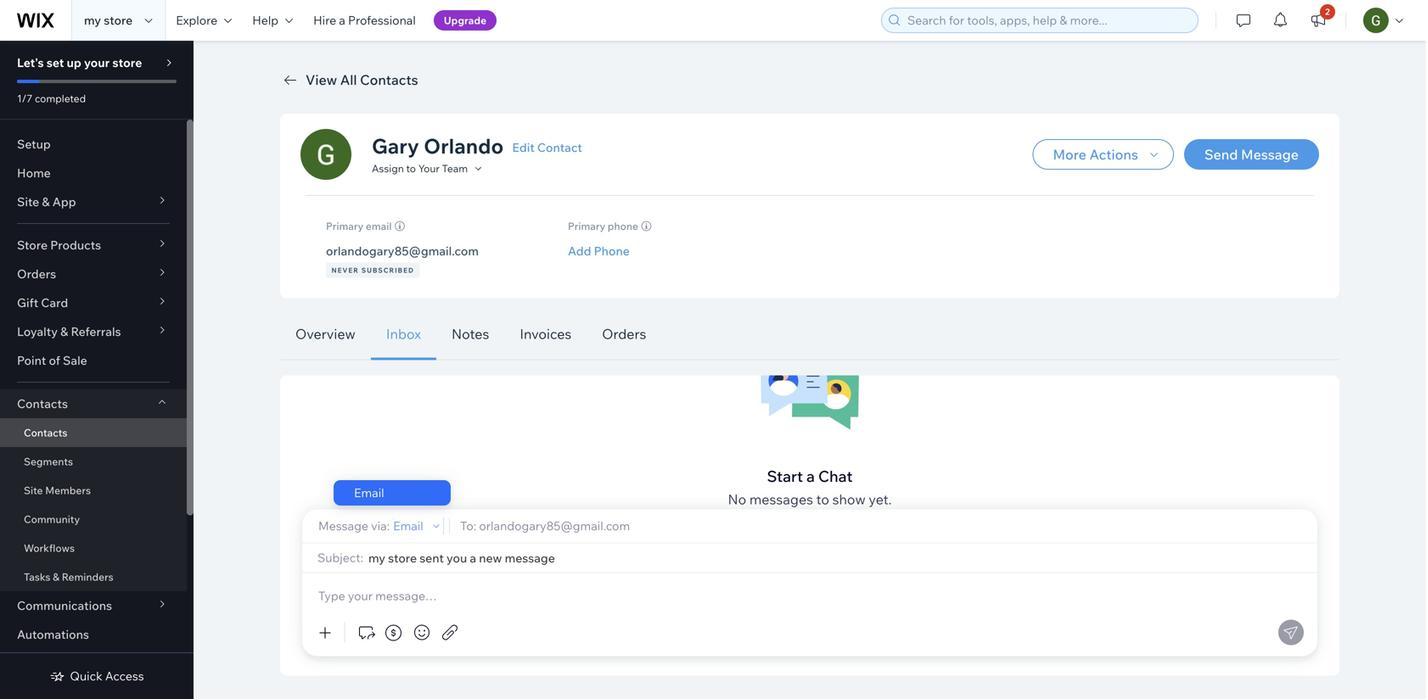 Task type: locate. For each thing, give the bounding box(es) containing it.
Search for tools, apps, help & more... field
[[903, 8, 1193, 32]]

gift card button
[[0, 289, 187, 318]]

tasks & reminders link
[[0, 563, 187, 592]]

message
[[1242, 146, 1299, 163], [318, 519, 369, 534]]

reminders
[[62, 571, 114, 584]]

0 horizontal spatial message
[[318, 519, 369, 534]]

0 vertical spatial orders
[[17, 267, 56, 282]]

primary up add
[[568, 220, 606, 233]]

orlandogary85@gmail.com never subscribed
[[326, 244, 479, 275]]

0 horizontal spatial to
[[406, 162, 416, 175]]

to
[[406, 162, 416, 175], [817, 491, 830, 508]]

email
[[354, 486, 384, 501], [393, 519, 424, 534]]

more actions button
[[1033, 139, 1174, 170]]

gift card
[[17, 296, 68, 310]]

2 vertical spatial &
[[53, 571, 59, 584]]

chat
[[819, 467, 853, 486]]

0 vertical spatial to
[[406, 162, 416, 175]]

orders inside dropdown button
[[17, 267, 56, 282]]

site inside popup button
[[17, 194, 39, 209]]

& right tasks
[[53, 571, 59, 584]]

0 vertical spatial site
[[17, 194, 39, 209]]

0 vertical spatial a
[[339, 13, 346, 28]]

gary orlando edit contact
[[372, 133, 582, 159]]

store right your
[[112, 55, 142, 70]]

contacts right the all on the left
[[360, 71, 418, 88]]

& right loyalty
[[60, 324, 68, 339]]

primary left email
[[326, 220, 364, 233]]

loyalty & referrals
[[17, 324, 121, 339]]

0 horizontal spatial orders
[[17, 267, 56, 282]]

1 horizontal spatial email
[[393, 519, 424, 534]]

0 horizontal spatial &
[[42, 194, 50, 209]]

my store
[[84, 13, 133, 28]]

my
[[84, 13, 101, 28]]

primary for primary email
[[326, 220, 364, 233]]

to left your
[[406, 162, 416, 175]]

send
[[1205, 146, 1238, 163]]

let's
[[17, 55, 44, 70]]

orders down the store
[[17, 267, 56, 282]]

message right send
[[1242, 146, 1299, 163]]

1 horizontal spatial to
[[817, 491, 830, 508]]

start a chat no messages to show yet.
[[728, 467, 892, 508]]

contacts down point of sale
[[17, 397, 68, 411]]

1 vertical spatial to
[[817, 491, 830, 508]]

more actions
[[1053, 146, 1139, 163]]

overview
[[296, 326, 356, 343]]

notes
[[452, 326, 489, 343]]

primary
[[326, 220, 364, 233], [568, 220, 606, 233]]

via:
[[371, 519, 390, 534]]

1 vertical spatial email
[[393, 519, 424, 534]]

2 primary from the left
[[568, 220, 606, 233]]

upgrade button
[[434, 10, 497, 31]]

1 vertical spatial message
[[318, 519, 369, 534]]

0 horizontal spatial a
[[339, 13, 346, 28]]

site for site & app
[[17, 194, 39, 209]]

assign to your team
[[372, 162, 468, 175]]

& inside 'popup button'
[[60, 324, 68, 339]]

contacts button
[[0, 390, 187, 419]]

never
[[332, 266, 359, 275]]

workflows link
[[0, 534, 187, 563]]

1 vertical spatial site
[[24, 484, 43, 497]]

email up "via:"
[[354, 486, 384, 501]]

2 vertical spatial contacts
[[24, 427, 67, 439]]

store
[[17, 238, 48, 253]]

contacts inside popup button
[[17, 397, 68, 411]]

contacts
[[360, 71, 418, 88], [17, 397, 68, 411], [24, 427, 67, 439]]

0 vertical spatial message
[[1242, 146, 1299, 163]]

store right "my"
[[104, 13, 133, 28]]

1 horizontal spatial a
[[807, 467, 815, 486]]

a inside start a chat no messages to show yet.
[[807, 467, 815, 486]]

orders right invoices
[[602, 326, 647, 343]]

site members link
[[0, 476, 187, 505]]

2 horizontal spatial &
[[60, 324, 68, 339]]

1 vertical spatial a
[[807, 467, 815, 486]]

site for site members
[[24, 484, 43, 497]]

None field
[[369, 551, 1304, 566]]

help
[[252, 13, 279, 28]]

& left "app"
[[42, 194, 50, 209]]

primary phone
[[568, 220, 639, 233]]

site down home on the top of page
[[17, 194, 39, 209]]

1 horizontal spatial &
[[53, 571, 59, 584]]

0 vertical spatial &
[[42, 194, 50, 209]]

upgrade
[[444, 14, 487, 27]]

point
[[17, 353, 46, 368]]

0 vertical spatial contacts
[[360, 71, 418, 88]]

email
[[366, 220, 392, 233]]

1 vertical spatial orders
[[602, 326, 647, 343]]

1 vertical spatial store
[[112, 55, 142, 70]]

start
[[767, 467, 803, 486]]

& for loyalty
[[60, 324, 68, 339]]

a for professional
[[339, 13, 346, 28]]

quick access button
[[50, 669, 144, 684]]

&
[[42, 194, 50, 209], [60, 324, 68, 339], [53, 571, 59, 584]]

a left chat
[[807, 467, 815, 486]]

store products
[[17, 238, 101, 253]]

store products button
[[0, 231, 187, 260]]

files image
[[440, 623, 460, 643]]

site down segments on the left
[[24, 484, 43, 497]]

site
[[17, 194, 39, 209], [24, 484, 43, 497]]

email right "via:"
[[393, 519, 424, 534]]

home link
[[0, 159, 187, 188]]

0 horizontal spatial email
[[354, 486, 384, 501]]

1 vertical spatial contacts
[[17, 397, 68, 411]]

explore
[[176, 13, 218, 28]]

segments link
[[0, 448, 187, 476]]

send message button
[[1185, 139, 1320, 170]]

contacts up segments on the left
[[24, 427, 67, 439]]

card
[[41, 296, 68, 310]]

& inside popup button
[[42, 194, 50, 209]]

add phone button
[[568, 244, 630, 259]]

0 horizontal spatial orlandogary85@gmail.com
[[326, 244, 479, 259]]

Type your message. Hit enter to submit. text field
[[316, 587, 1304, 606]]

contacts link
[[0, 419, 187, 448]]

inbox
[[386, 326, 421, 343]]

email button
[[393, 519, 444, 534]]

assign
[[372, 162, 404, 175]]

1 primary from the left
[[326, 220, 364, 233]]

to left show
[[817, 491, 830, 508]]

help button
[[242, 0, 303, 41]]

automations
[[17, 628, 89, 642]]

a
[[339, 13, 346, 28], [807, 467, 815, 486]]

1 horizontal spatial primary
[[568, 220, 606, 233]]

2 button
[[1300, 0, 1337, 41]]

message up subject:
[[318, 519, 369, 534]]

1 vertical spatial &
[[60, 324, 68, 339]]

orders button
[[0, 260, 187, 289]]

site members
[[24, 484, 91, 497]]

quick
[[70, 669, 102, 684]]

a right hire
[[339, 13, 346, 28]]

1 horizontal spatial message
[[1242, 146, 1299, 163]]

1 horizontal spatial orders
[[602, 326, 647, 343]]

your
[[418, 162, 440, 175]]

1 vertical spatial orlandogary85@gmail.com
[[479, 519, 630, 534]]

assign to your team button
[[372, 161, 486, 176]]

store
[[104, 13, 133, 28], [112, 55, 142, 70]]

0 horizontal spatial primary
[[326, 220, 364, 233]]



Task type: vqa. For each thing, say whether or not it's contained in the screenshot.
'order' to the right
no



Task type: describe. For each thing, give the bounding box(es) containing it.
edit
[[512, 140, 535, 155]]

home
[[17, 166, 51, 180]]

of
[[49, 353, 60, 368]]

yet.
[[869, 491, 892, 508]]

0 vertical spatial orlandogary85@gmail.com
[[326, 244, 479, 259]]

a for chat
[[807, 467, 815, 486]]

site & app button
[[0, 188, 187, 217]]

0 vertical spatial email
[[354, 486, 384, 501]]

community
[[24, 513, 80, 526]]

tasks & reminders
[[24, 571, 114, 584]]

subject:
[[318, 551, 363, 566]]

add
[[568, 244, 591, 259]]

sidebar element
[[0, 41, 194, 700]]

gary orlando image
[[301, 129, 352, 180]]

up
[[67, 55, 81, 70]]

add phone
[[568, 244, 630, 259]]

view all contacts button
[[280, 70, 418, 90]]

quick access
[[70, 669, 144, 684]]

invoices
[[520, 326, 572, 343]]

edit contact button
[[512, 140, 582, 155]]

primary email
[[326, 220, 392, 233]]

& for site
[[42, 194, 50, 209]]

gift
[[17, 296, 38, 310]]

phone
[[608, 220, 639, 233]]

set
[[46, 55, 64, 70]]

store inside sidebar element
[[112, 55, 142, 70]]

access
[[105, 669, 144, 684]]

contacts for 'contacts' link on the bottom
[[24, 427, 67, 439]]

products
[[50, 238, 101, 253]]

1/7 completed
[[17, 92, 86, 105]]

orlando
[[424, 133, 504, 159]]

contacts for 'contacts' popup button
[[17, 397, 68, 411]]

actions
[[1090, 146, 1139, 163]]

to inside button
[[406, 162, 416, 175]]

view all contacts
[[306, 71, 418, 88]]

hire
[[313, 13, 336, 28]]

setup
[[17, 137, 51, 152]]

messages
[[750, 491, 814, 508]]

view
[[306, 71, 337, 88]]

app
[[52, 194, 76, 209]]

point of sale link
[[0, 346, 187, 375]]

hire a professional link
[[303, 0, 426, 41]]

1/7
[[17, 92, 32, 105]]

site & app
[[17, 194, 76, 209]]

loyalty & referrals button
[[0, 318, 187, 346]]

contact
[[537, 140, 582, 155]]

2
[[1326, 6, 1331, 17]]

team
[[442, 162, 468, 175]]

referrals
[[71, 324, 121, 339]]

let's set up your store
[[17, 55, 142, 70]]

message inside button
[[1242, 146, 1299, 163]]

show
[[833, 491, 866, 508]]

contacts inside button
[[360, 71, 418, 88]]

tasks
[[24, 571, 50, 584]]

message via:
[[318, 519, 390, 534]]

more
[[1053, 146, 1087, 163]]

to: orlandogary85@gmail.com
[[460, 519, 630, 534]]

workflows
[[24, 542, 75, 555]]

sale
[[63, 353, 87, 368]]

to:
[[460, 519, 477, 534]]

professional
[[348, 13, 416, 28]]

members
[[45, 484, 91, 497]]

loyalty
[[17, 324, 58, 339]]

communications
[[17, 599, 112, 614]]

0 vertical spatial store
[[104, 13, 133, 28]]

emojis image
[[412, 623, 432, 643]]

send message
[[1205, 146, 1299, 163]]

1 horizontal spatial orlandogary85@gmail.com
[[479, 519, 630, 534]]

email inside email button
[[393, 519, 424, 534]]

setup link
[[0, 130, 187, 159]]

point of sale
[[17, 353, 87, 368]]

all
[[340, 71, 357, 88]]

saved replies image
[[356, 623, 376, 643]]

hire a professional
[[313, 13, 416, 28]]

to inside start a chat no messages to show yet.
[[817, 491, 830, 508]]

completed
[[35, 92, 86, 105]]

no
[[728, 491, 747, 508]]

gary
[[372, 133, 419, 159]]

segments
[[24, 456, 73, 468]]

primary for primary phone
[[568, 220, 606, 233]]

phone
[[594, 244, 630, 259]]

& for tasks
[[53, 571, 59, 584]]

subscribed
[[362, 266, 414, 275]]



